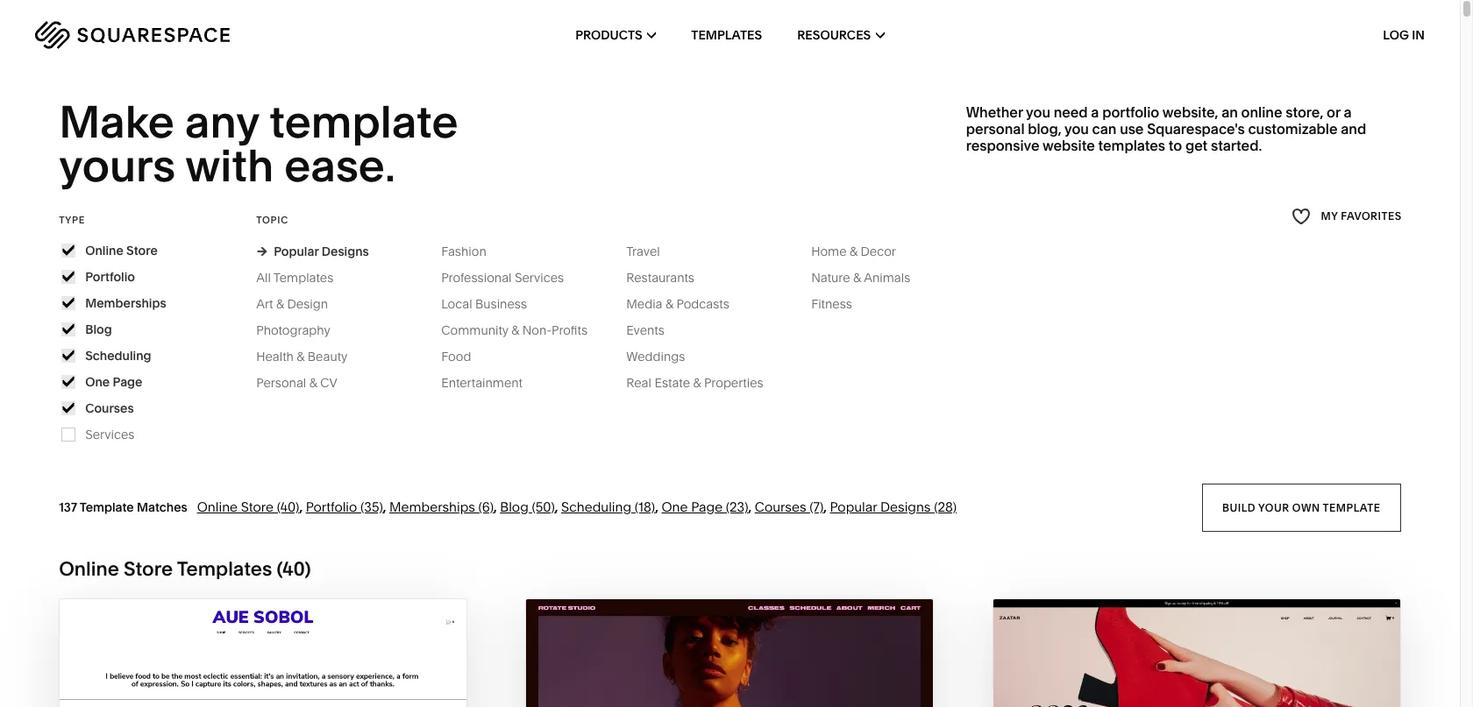 Task type: describe. For each thing, give the bounding box(es) containing it.
& for animals
[[854, 270, 862, 286]]

personal
[[256, 375, 306, 391]]

own
[[1293, 501, 1321, 514]]

can
[[1093, 120, 1117, 138]]

home
[[812, 244, 847, 259]]

customizable
[[1249, 120, 1338, 138]]

online store (40) link
[[197, 499, 300, 516]]

squarespace logo link
[[35, 21, 313, 49]]

cv
[[320, 375, 338, 391]]

personal
[[966, 120, 1025, 138]]

1 , from the left
[[300, 499, 303, 516]]

template inside button
[[1324, 501, 1381, 514]]

fashion
[[441, 244, 487, 259]]

memberships (6) link
[[390, 499, 494, 516]]

personal & cv
[[256, 375, 338, 391]]

portfolio
[[1103, 103, 1160, 121]]

podcasts
[[677, 296, 730, 312]]

design
[[287, 296, 328, 312]]

real
[[626, 375, 652, 391]]

to
[[1169, 137, 1183, 155]]

business
[[476, 296, 527, 312]]

store,
[[1286, 103, 1324, 121]]

favorites
[[1341, 210, 1402, 223]]

1 a from the left
[[1092, 103, 1100, 121]]

responsive
[[966, 137, 1040, 155]]

build your own template
[[1223, 501, 1381, 514]]

templates
[[1099, 137, 1166, 155]]

travel link
[[626, 244, 678, 259]]

2 , from the left
[[383, 499, 386, 516]]

all
[[256, 270, 271, 286]]

0 vertical spatial designs
[[322, 244, 369, 259]]

community & non-profits link
[[441, 323, 605, 338]]

all templates link
[[256, 270, 351, 286]]

matches
[[137, 500, 187, 516]]

zaatar image
[[994, 600, 1401, 708]]

2 a from the left
[[1344, 103, 1352, 121]]

template inside make any template yours with ease.
[[269, 95, 459, 149]]

(35)
[[361, 499, 383, 516]]

fashion link
[[441, 244, 504, 259]]

build
[[1223, 501, 1257, 514]]

resources
[[798, 27, 871, 43]]

store for online store (40) , portfolio (35) , memberships (6) , blog (50) , scheduling (18) , one page (23) , courses (7) , popular designs (28)
[[241, 499, 274, 516]]

photography
[[256, 323, 331, 338]]

local
[[441, 296, 473, 312]]

& for podcasts
[[666, 296, 674, 312]]

community & non-profits
[[441, 323, 588, 338]]

online store (40) , portfolio (35) , memberships (6) , blog (50) , scheduling (18) , one page (23) , courses (7) , popular designs (28)
[[197, 499, 957, 516]]

food link
[[441, 349, 489, 365]]

restaurants
[[626, 270, 695, 286]]

yours
[[59, 139, 176, 193]]

professional
[[441, 270, 512, 286]]

my favorites link
[[1292, 205, 1402, 229]]

community
[[441, 323, 509, 338]]

professional services
[[441, 270, 564, 286]]

1 horizontal spatial you
[[1065, 120, 1089, 138]]

rotate image
[[527, 600, 934, 708]]

profits
[[552, 323, 588, 338]]

type
[[59, 214, 85, 226]]

aue sobol element
[[60, 600, 467, 708]]

products
[[576, 27, 643, 43]]

events
[[626, 323, 665, 338]]

health & beauty
[[256, 349, 348, 365]]

137
[[59, 500, 77, 516]]

(50)
[[532, 499, 555, 516]]

store for online store
[[126, 243, 158, 259]]

non-
[[523, 323, 552, 338]]

properties
[[704, 375, 764, 391]]

one page
[[85, 374, 143, 390]]

need
[[1054, 103, 1088, 121]]

online store templates ( 40 )
[[59, 558, 311, 581]]

1 vertical spatial blog
[[500, 499, 529, 516]]

fitness
[[812, 296, 853, 312]]

0 horizontal spatial templates
[[177, 558, 272, 581]]

portfolio (35) link
[[306, 499, 383, 516]]

started.
[[1211, 137, 1262, 155]]

templates link
[[691, 0, 762, 70]]

1 vertical spatial designs
[[881, 499, 931, 516]]

1 vertical spatial scheduling
[[562, 499, 632, 516]]

& for beauty
[[297, 349, 305, 365]]

nature & animals
[[812, 270, 911, 286]]

0 horizontal spatial you
[[1026, 103, 1051, 121]]

online for online store
[[85, 243, 124, 259]]

with
[[185, 139, 274, 193]]

professional services link
[[441, 270, 582, 286]]

animals
[[864, 270, 911, 286]]

whether you need a portfolio website, an online store, or a personal blog, you can use squarespace's customizable and responsive website templates to get started.
[[966, 103, 1367, 155]]

1 horizontal spatial popular
[[830, 499, 878, 516]]

media
[[626, 296, 663, 312]]

log
[[1384, 27, 1410, 43]]

0 vertical spatial courses
[[85, 401, 134, 416]]

or
[[1327, 103, 1341, 121]]

resources button
[[798, 0, 885, 70]]

fitness link
[[812, 296, 870, 312]]

(6)
[[479, 499, 494, 516]]

0 horizontal spatial blog
[[85, 322, 112, 338]]

your
[[1259, 501, 1290, 514]]

scheduling (18) link
[[562, 499, 655, 516]]

entertainment link
[[441, 375, 540, 391]]



Task type: locate. For each thing, give the bounding box(es) containing it.
store
[[126, 243, 158, 259], [241, 499, 274, 516], [124, 558, 173, 581]]

& right "home"
[[850, 244, 858, 259]]

get
[[1186, 137, 1208, 155]]

1 vertical spatial templates
[[274, 270, 334, 286]]

in
[[1413, 27, 1425, 43]]

nature & animals link
[[812, 270, 928, 286]]

0 horizontal spatial designs
[[322, 244, 369, 259]]

1 vertical spatial popular
[[830, 499, 878, 516]]

portfolio down online store
[[85, 269, 135, 285]]

popular up all templates
[[274, 244, 319, 259]]

0 horizontal spatial portfolio
[[85, 269, 135, 285]]

local business link
[[441, 296, 545, 312]]

page
[[113, 374, 143, 390], [691, 499, 723, 516]]

0 vertical spatial template
[[269, 95, 459, 149]]

online
[[85, 243, 124, 259], [197, 499, 238, 516], [59, 558, 119, 581]]

scheduling left (18)
[[562, 499, 632, 516]]

1 vertical spatial courses
[[755, 499, 807, 516]]

0 vertical spatial online
[[85, 243, 124, 259]]

home & decor link
[[812, 244, 914, 259]]

1 horizontal spatial portfolio
[[306, 499, 357, 516]]

topic
[[256, 214, 289, 226]]

food
[[441, 349, 471, 365]]

beauty
[[308, 349, 348, 365]]

blog,
[[1028, 120, 1062, 138]]

0 vertical spatial memberships
[[85, 295, 166, 311]]

blog
[[85, 322, 112, 338], [500, 499, 529, 516]]

2 vertical spatial store
[[124, 558, 173, 581]]

you left can
[[1065, 120, 1089, 138]]

0 vertical spatial page
[[113, 374, 143, 390]]

blog (50) link
[[500, 499, 555, 516]]

, left courses (7) link
[[749, 499, 752, 516]]

& right media
[[666, 296, 674, 312]]

1 vertical spatial one
[[662, 499, 688, 516]]

aue sobol image
[[60, 600, 467, 708]]

blog up one page
[[85, 322, 112, 338]]

real estate & properties link
[[626, 375, 781, 391]]

40
[[282, 558, 305, 581]]

1 horizontal spatial blog
[[500, 499, 529, 516]]

media & podcasts
[[626, 296, 730, 312]]

travel
[[626, 244, 660, 259]]

0 vertical spatial scheduling
[[85, 348, 151, 364]]

0 horizontal spatial memberships
[[85, 295, 166, 311]]

1 vertical spatial portfolio
[[306, 499, 357, 516]]

0 horizontal spatial one
[[85, 374, 110, 390]]

weddings
[[626, 349, 685, 365]]

0 horizontal spatial page
[[113, 374, 143, 390]]

& for decor
[[850, 244, 858, 259]]

1 vertical spatial online
[[197, 499, 238, 516]]

4 , from the left
[[555, 499, 558, 516]]

website
[[1043, 137, 1095, 155]]

1 vertical spatial services
[[85, 427, 135, 443]]

(18)
[[635, 499, 655, 516]]

0 vertical spatial store
[[126, 243, 158, 259]]

designs up all templates link
[[322, 244, 369, 259]]

& right health
[[297, 349, 305, 365]]

0 horizontal spatial scheduling
[[85, 348, 151, 364]]

1 horizontal spatial page
[[691, 499, 723, 516]]

art & design link
[[256, 296, 346, 312]]

1 horizontal spatial courses
[[755, 499, 807, 516]]

designs left (28)
[[881, 499, 931, 516]]

5 , from the left
[[655, 499, 659, 516]]

popular designs (28) link
[[830, 499, 957, 516]]

squarespace's
[[1148, 120, 1245, 138]]

courses down one page
[[85, 401, 134, 416]]

scheduling up one page
[[85, 348, 151, 364]]

, left scheduling (18) link
[[555, 499, 558, 516]]

squarespace logo image
[[35, 21, 230, 49]]

zaatar element
[[994, 600, 1401, 708]]

, left the popular designs (28) link
[[824, 499, 827, 516]]

1 horizontal spatial a
[[1344, 103, 1352, 121]]

ease.
[[284, 139, 396, 193]]

, left blog (50) link
[[494, 499, 497, 516]]

, left one page (23) "link"
[[655, 499, 659, 516]]

0 horizontal spatial popular
[[274, 244, 319, 259]]

& for non-
[[512, 323, 520, 338]]

blog right the (6)
[[500, 499, 529, 516]]

& for design
[[276, 296, 284, 312]]

decor
[[861, 244, 896, 259]]

&
[[850, 244, 858, 259], [854, 270, 862, 286], [276, 296, 284, 312], [666, 296, 674, 312], [512, 323, 520, 338], [297, 349, 305, 365], [309, 375, 317, 391], [693, 375, 701, 391]]

build your own template button
[[1203, 484, 1402, 532]]

you
[[1026, 103, 1051, 121], [1065, 120, 1089, 138]]

0 horizontal spatial a
[[1092, 103, 1100, 121]]

(40)
[[277, 499, 300, 516]]

,
[[300, 499, 303, 516], [383, 499, 386, 516], [494, 499, 497, 516], [555, 499, 558, 516], [655, 499, 659, 516], [749, 499, 752, 516], [824, 499, 827, 516]]

online for online store templates ( 40 )
[[59, 558, 119, 581]]

1 horizontal spatial template
[[1324, 501, 1381, 514]]

all templates
[[256, 270, 334, 286]]

0 vertical spatial portfolio
[[85, 269, 135, 285]]

my
[[1321, 210, 1338, 223]]

& left non-
[[512, 323, 520, 338]]

1 horizontal spatial templates
[[274, 270, 334, 286]]

art & design
[[256, 296, 328, 312]]

, left memberships (6) link
[[383, 499, 386, 516]]

& right art
[[276, 296, 284, 312]]

home & decor
[[812, 244, 896, 259]]

store for online store templates ( 40 )
[[124, 558, 173, 581]]

online store
[[85, 243, 158, 259]]

courses left (7)
[[755, 499, 807, 516]]

popular right (7)
[[830, 499, 878, 516]]

(28)
[[934, 499, 957, 516]]

use
[[1120, 120, 1144, 138]]

6 , from the left
[[749, 499, 752, 516]]

& left cv
[[309, 375, 317, 391]]

0 horizontal spatial courses
[[85, 401, 134, 416]]

log             in link
[[1384, 27, 1425, 43]]

0 vertical spatial blog
[[85, 322, 112, 338]]

1 horizontal spatial memberships
[[390, 499, 475, 516]]

0 vertical spatial popular
[[274, 244, 319, 259]]

online down template
[[59, 558, 119, 581]]

events link
[[626, 323, 682, 338]]

products button
[[576, 0, 656, 70]]

you left need
[[1026, 103, 1051, 121]]

2 vertical spatial online
[[59, 558, 119, 581]]

a
[[1092, 103, 1100, 121], [1344, 103, 1352, 121]]

1 horizontal spatial designs
[[881, 499, 931, 516]]

& for cv
[[309, 375, 317, 391]]

0 vertical spatial templates
[[691, 27, 762, 43]]

my favorites
[[1321, 210, 1402, 223]]

0 vertical spatial services
[[515, 270, 564, 286]]

1 horizontal spatial one
[[662, 499, 688, 516]]

local business
[[441, 296, 527, 312]]

1 vertical spatial store
[[241, 499, 274, 516]]

template
[[269, 95, 459, 149], [1324, 501, 1381, 514]]

make any template yours with ease.
[[59, 95, 468, 193]]

health & beauty link
[[256, 349, 365, 365]]

weddings link
[[626, 349, 703, 365]]

a right need
[[1092, 103, 1100, 121]]

portfolio left (35)
[[306, 499, 357, 516]]

0 horizontal spatial services
[[85, 427, 135, 443]]

1 horizontal spatial scheduling
[[562, 499, 632, 516]]

restaurants link
[[626, 270, 712, 286]]

services down one page
[[85, 427, 135, 443]]

1 vertical spatial template
[[1324, 501, 1381, 514]]

popular designs link
[[256, 244, 369, 259]]

2 horizontal spatial templates
[[691, 27, 762, 43]]

1 vertical spatial memberships
[[390, 499, 475, 516]]

and
[[1341, 120, 1367, 138]]

online
[[1242, 103, 1283, 121]]

online right matches on the left bottom of page
[[197, 499, 238, 516]]

& right estate at left bottom
[[693, 375, 701, 391]]

services up business
[[515, 270, 564, 286]]

0 vertical spatial one
[[85, 374, 110, 390]]

templates
[[691, 27, 762, 43], [274, 270, 334, 286], [177, 558, 272, 581]]

7 , from the left
[[824, 499, 827, 516]]

memberships
[[85, 295, 166, 311], [390, 499, 475, 516]]

3 , from the left
[[494, 499, 497, 516]]

1 horizontal spatial services
[[515, 270, 564, 286]]

entertainment
[[441, 375, 523, 391]]

online for online store (40) , portfolio (35) , memberships (6) , blog (50) , scheduling (18) , one page (23) , courses (7) , popular designs (28)
[[197, 499, 238, 516]]

any
[[185, 95, 259, 149]]

memberships left the (6)
[[390, 499, 475, 516]]

real estate & properties
[[626, 375, 764, 391]]

personal & cv link
[[256, 375, 355, 391]]

0 horizontal spatial template
[[269, 95, 459, 149]]

137 template matches
[[59, 500, 187, 516]]

online down "yours"
[[85, 243, 124, 259]]

a right or at the right top
[[1344, 103, 1352, 121]]

rotate element
[[527, 600, 934, 708]]

memberships down online store
[[85, 295, 166, 311]]

& right nature
[[854, 270, 862, 286]]

)
[[305, 558, 311, 581]]

2 vertical spatial templates
[[177, 558, 272, 581]]

one page (23) link
[[662, 499, 749, 516]]

(23)
[[726, 499, 749, 516]]

1 vertical spatial page
[[691, 499, 723, 516]]

courses (7) link
[[755, 499, 824, 516]]

, left portfolio (35) "link"
[[300, 499, 303, 516]]



Task type: vqa. For each thing, say whether or not it's contained in the screenshot.
Colton image
no



